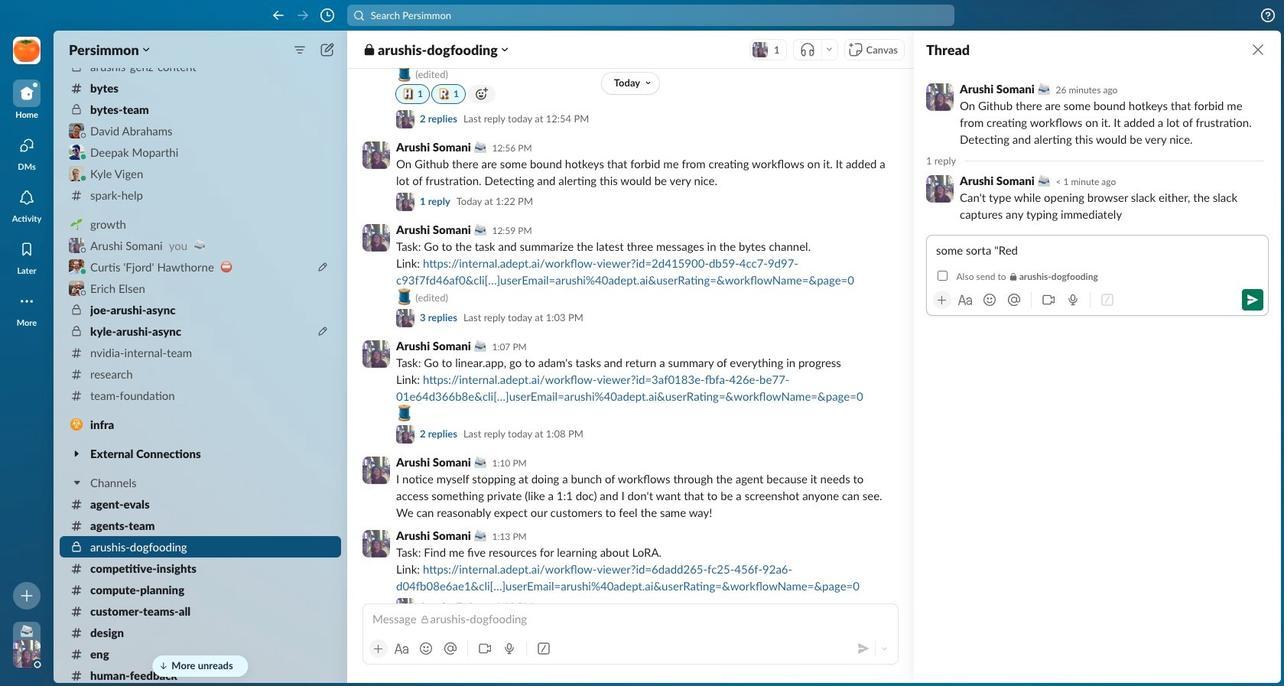 Task type: describe. For each thing, give the bounding box(es) containing it.
:thread: image
[[396, 288, 413, 305]]

mention someone image
[[444, 642, 458, 656]]

mention someone image
[[1008, 293, 1021, 307]]

composer actions toolbar inside channel arushis-dogfooding (private) group
[[363, 634, 898, 664]]

primary view actions toolbar
[[347, 31, 914, 68]]

chevron right image
[[832, 596, 848, 619]]

1 active image from the top
[[78, 151, 89, 163]]

persimmon tab list
[[7, 73, 47, 334]]

record audio clip image
[[1067, 293, 1080, 307]]

image image inside primary view actions 'toolbar'
[[753, 42, 768, 57]]

bell o image
[[19, 190, 34, 205]]

3 view arushi somani's profile image from the top
[[363, 457, 390, 484]]

pencil image
[[312, 321, 334, 342]]

1 vertical spatial view arushi somani's profile image
[[927, 175, 954, 203]]

forward in history image
[[295, 8, 311, 23]]

tree item inside persimmon tab panel
[[54, 536, 347, 558]]

0 vertical spatial view arushi somani's profile image
[[927, 83, 954, 111]]

close image
[[1251, 42, 1266, 57]]

composer actions toolbar inside thread in arushis-dogfooding (private channel, 1 reply) list
[[927, 285, 1269, 315]]

actions toolbar
[[54, 31, 347, 68]]

:alphabet white r: image
[[438, 88, 451, 100]]

:incoming_envelope: image inside control strip toolbar
[[21, 625, 33, 637]]

pencil image
[[312, 256, 334, 278]]

1 :thread: image from the top
[[396, 65, 413, 82]]

caret right image
[[67, 445, 86, 464]]

new message image
[[320, 42, 335, 57]]

2 active image from the top
[[78, 173, 89, 184]]

thread in arushis-dogfooding (private channel, 1 reply) list
[[914, 68, 1282, 334]]

channel arushis-dogfooding (private) group
[[347, 0, 953, 683]]

4 view arushi somani's profile image from the top
[[363, 530, 390, 558]]

back in history image
[[271, 8, 286, 23]]

show formatting image for attach "icon" in the channel arushis-dogfooding (private) group
[[395, 642, 409, 656]]

control strip toolbar
[[0, 582, 54, 686]]

caret down image
[[139, 42, 153, 56]]

persimmon image
[[13, 37, 41, 64]]

send reply image
[[1247, 294, 1259, 306]]

caret right image
[[67, 473, 86, 493]]



Task type: vqa. For each thing, say whether or not it's contained in the screenshot.
Details for channel #team-cluster-infra Dialog
no



Task type: locate. For each thing, give the bounding box(es) containing it.
start huddle in arushis-dogfooding image
[[800, 42, 815, 57]]

2 :thread: image from the top
[[396, 405, 413, 422]]

1 view arushi somani's profile image from the top
[[363, 141, 390, 169]]

0 vertical spatial composer actions toolbar
[[927, 285, 1269, 315]]

0 horizontal spatial attach image
[[373, 643, 384, 655]]

:incoming_envelope: image
[[474, 141, 486, 153], [194, 239, 206, 252], [474, 456, 486, 468], [474, 529, 486, 542], [21, 625, 33, 637]]

None checkbox
[[938, 271, 948, 281]]

:incoming_envelope: image
[[1038, 83, 1050, 95], [1038, 174, 1050, 187], [474, 223, 486, 236], [474, 340, 486, 352]]

refine image
[[292, 42, 308, 57]]

0 vertical spatial attach image
[[937, 294, 948, 306]]

view arushi somani's profile image
[[927, 83, 954, 111], [927, 175, 954, 203], [363, 224, 390, 252]]

:no_entry: image
[[220, 261, 232, 273]]

composer actions toolbar
[[927, 285, 1269, 315], [363, 634, 898, 664]]

reactions group
[[396, 85, 899, 106]]

1 horizontal spatial attach image
[[937, 294, 948, 306]]

Reply to thread in arushis-dogfooding text field
[[927, 236, 1269, 265]]

fg image
[[474, 86, 489, 102]]

help image
[[1261, 8, 1276, 23]]

run shortcut image
[[537, 642, 551, 656]]

show formatting image for attach "icon" inside the thread in arushis-dogfooding (private channel, 1 reply) list
[[959, 293, 972, 307]]

1 horizontal spatial composer actions toolbar
[[927, 285, 1269, 315]]

:alphabet white h: image
[[402, 88, 415, 100]]

record audio clip image
[[503, 642, 516, 656]]

show formatting image left mention someone icon
[[395, 642, 409, 656]]

1 vertical spatial show formatting image
[[395, 642, 409, 656]]

attach image inside thread in arushis-dogfooding (private channel, 1 reply) list
[[937, 294, 948, 306]]

1 horizontal spatial show formatting image
[[959, 293, 972, 307]]

0 vertical spatial active image
[[78, 151, 89, 163]]

attach image for mention someone image
[[937, 294, 948, 306]]

attach image left mention someone image
[[937, 294, 948, 306]]

none checkbox inside thread in arushis-dogfooding (private channel, 1 reply) list
[[938, 271, 948, 281]]

show formatting image
[[959, 293, 972, 307], [395, 642, 409, 656]]

0 horizontal spatial composer actions toolbar
[[363, 634, 898, 664]]

bg image
[[474, 86, 489, 102]]

0 horizontal spatial show formatting image
[[395, 642, 409, 656]]

attach image
[[937, 294, 948, 306], [373, 643, 384, 655]]

away image inside control strip toolbar
[[30, 657, 45, 673]]

attach image left mention someone icon
[[373, 643, 384, 655]]

persimmon tab panel
[[0, 0, 1285, 686]]

run shortcut image
[[1101, 293, 1115, 307]]

active image
[[78, 266, 89, 277]]

add a bookmark image
[[359, 41, 374, 63]]

2 vertical spatial view arushi somani's profile image
[[363, 224, 390, 252]]

history navigation toolbar
[[0, 0, 1285, 31]]

tree item
[[54, 536, 347, 558]]

1 vertical spatial attach image
[[373, 643, 384, 655]]

view arushi somani's profile image
[[363, 141, 390, 169], [363, 340, 390, 368], [363, 457, 390, 484], [363, 530, 390, 558]]

1 vertical spatial :thread: image
[[396, 405, 413, 422]]

seedling image
[[70, 218, 83, 230]]

1 vertical spatial active image
[[78, 173, 89, 184]]

Message to arushis-dogfooding text field
[[363, 604, 898, 634]]

active image
[[78, 151, 89, 163], [78, 173, 89, 184]]

away image
[[78, 130, 89, 141], [78, 244, 89, 256], [78, 287, 89, 299], [30, 657, 45, 673]]

show formatting image left mention someone image
[[959, 293, 972, 307]]

attach image inside channel arushis-dogfooding (private) group
[[373, 643, 384, 655]]

0 vertical spatial show formatting image
[[959, 293, 972, 307]]

attach image for mention someone icon
[[373, 643, 384, 655]]

image image
[[753, 42, 768, 57], [396, 110, 415, 128], [69, 123, 84, 138], [69, 145, 84, 160], [69, 166, 84, 181], [396, 193, 415, 211], [69, 238, 84, 253], [69, 259, 84, 275], [69, 281, 84, 296], [396, 309, 415, 327], [396, 425, 415, 444], [396, 598, 415, 617]]

0 vertical spatial :thread: image
[[396, 65, 413, 82]]

2 view arushi somani's profile image from the top
[[363, 340, 390, 368]]

:thread: image
[[396, 65, 413, 82], [396, 405, 413, 422]]

1 vertical spatial composer actions toolbar
[[363, 634, 898, 664]]

show history image
[[320, 8, 335, 23]]

more options image
[[824, 44, 836, 55]]



